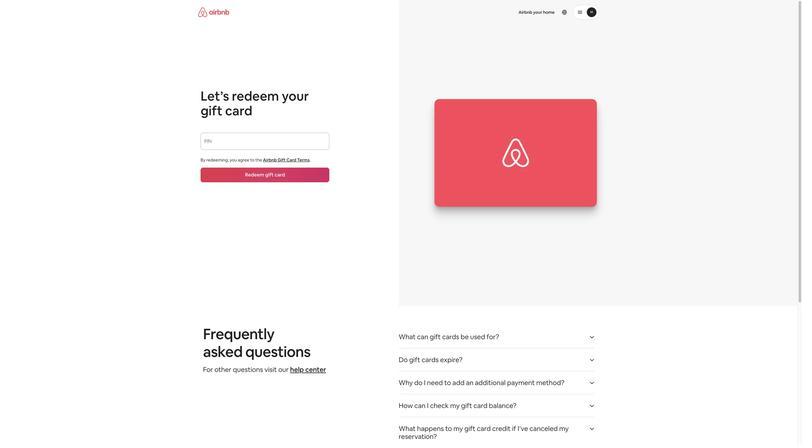 Task type: vqa. For each thing, say whether or not it's contained in the screenshot.
What for What can gift cards be used for?
yes



Task type: describe. For each thing, give the bounding box(es) containing it.
the
[[256, 157, 262, 163]]

profile element
[[406, 0, 600, 24]]

center
[[305, 365, 326, 374]]

frequently asked questions
[[203, 325, 311, 361]]

help
[[290, 365, 304, 374]]

do gift cards expire? button
[[399, 348, 595, 371]]

do
[[399, 356, 408, 364]]

agree
[[238, 157, 249, 163]]

do gift cards expire?
[[399, 356, 463, 364]]

what for what happens to my gift card credit if i've canceled my reservation?
[[399, 424, 416, 433]]

terms
[[297, 157, 310, 163]]

card inside let's redeem your gift card
[[225, 102, 253, 119]]

can for how
[[415, 401, 426, 410]]

i for do
[[424, 378, 426, 387]]

to for need
[[445, 378, 451, 387]]

card inside 'how can i check my gift card balance?' dropdown button
[[474, 401, 488, 410]]

credit
[[493, 424, 511, 433]]

airbnb your home
[[519, 9, 555, 15]]

cards inside the do gift cards expire? dropdown button
[[422, 356, 439, 364]]

for?
[[487, 333, 499, 341]]

i for can
[[427, 401, 429, 410]]

my down how can i check my gift card balance?
[[454, 424, 463, 433]]

by redeeming, you agree to the airbnb gift card terms .
[[201, 157, 311, 163]]

what can gift cards be used for?
[[399, 333, 499, 341]]

let's
[[201, 88, 229, 104]]

you
[[230, 157, 237, 163]]

for other questions visit our help center
[[203, 365, 326, 374]]

home
[[543, 9, 555, 15]]

card
[[287, 157, 296, 163]]

expire?
[[440, 356, 463, 364]]

visit
[[265, 365, 277, 374]]

let's redeem your gift card
[[201, 88, 309, 119]]

be
[[461, 333, 469, 341]]

your inside let's redeem your gift card
[[282, 88, 309, 104]]

used
[[470, 333, 485, 341]]

by
[[201, 157, 206, 163]]

happens
[[417, 424, 444, 433]]

what for what can gift cards be used for?
[[399, 333, 416, 341]]

airbnb gift card terms link
[[263, 157, 310, 163]]



Task type: locate. For each thing, give the bounding box(es) containing it.
payment
[[507, 378, 535, 387]]

what
[[399, 333, 416, 341], [399, 424, 416, 433]]

how
[[399, 401, 413, 410]]

gift
[[201, 102, 223, 119], [430, 333, 441, 341], [409, 356, 420, 364], [461, 401, 472, 410], [465, 424, 476, 433]]

0 vertical spatial can
[[417, 333, 429, 341]]

1 vertical spatial to
[[445, 378, 451, 387]]

to left the
[[250, 157, 255, 163]]

0 vertical spatial card
[[225, 102, 253, 119]]

my right check
[[450, 401, 460, 410]]

reservation?
[[399, 432, 437, 441]]

need
[[427, 378, 443, 387]]

to
[[250, 157, 255, 163], [445, 378, 451, 387], [446, 424, 452, 433]]

other
[[215, 365, 232, 374]]

airbnb right the
[[263, 157, 277, 163]]

i right do
[[424, 378, 426, 387]]

can
[[417, 333, 429, 341], [415, 401, 426, 410]]

an
[[466, 378, 474, 387]]

0 vertical spatial to
[[250, 157, 255, 163]]

example gift card image
[[435, 99, 597, 207], [435, 99, 597, 207]]

why
[[399, 378, 413, 387]]

why do i need to add an additional payment method?
[[399, 378, 565, 387]]

canceled
[[530, 424, 558, 433]]

what can gift cards be used for? button
[[399, 326, 595, 348]]

help center link
[[290, 365, 326, 374]]

what happens to my gift card credit if i've canceled my reservation?
[[399, 424, 569, 441]]

0 vertical spatial what
[[399, 333, 416, 341]]

1 horizontal spatial i
[[427, 401, 429, 410]]

card
[[225, 102, 253, 119], [474, 401, 488, 410], [477, 424, 491, 433]]

what down how
[[399, 424, 416, 433]]

my
[[450, 401, 460, 410], [454, 424, 463, 433], [560, 424, 569, 433]]

0 horizontal spatial cards
[[422, 356, 439, 364]]

frequently
[[203, 325, 275, 344]]

gift inside dropdown button
[[461, 401, 472, 410]]

to right happens
[[446, 424, 452, 433]]

asked questions
[[203, 342, 311, 361]]

0 vertical spatial airbnb
[[519, 9, 533, 15]]

add
[[453, 378, 465, 387]]

None text field
[[204, 141, 326, 147]]

0 horizontal spatial your
[[282, 88, 309, 104]]

what happens to my gift card credit if i've canceled my reservation? button
[[399, 417, 595, 445]]

i left check
[[427, 401, 429, 410]]

questions
[[233, 365, 263, 374]]

what up do
[[399, 333, 416, 341]]

1 vertical spatial cards
[[422, 356, 439, 364]]

0 horizontal spatial i
[[424, 378, 426, 387]]

airbnb left the home
[[519, 9, 533, 15]]

1 vertical spatial i
[[427, 401, 429, 410]]

0 vertical spatial i
[[424, 378, 426, 387]]

our
[[278, 365, 289, 374]]

additional
[[475, 378, 506, 387]]

can inside dropdown button
[[417, 333, 429, 341]]

to inside dropdown button
[[445, 378, 451, 387]]

airbnb inside profile element
[[519, 9, 533, 15]]

1 vertical spatial your
[[282, 88, 309, 104]]

2 what from the top
[[399, 424, 416, 433]]

airbnb
[[519, 9, 533, 15], [263, 157, 277, 163]]

1 vertical spatial can
[[415, 401, 426, 410]]

1 what from the top
[[399, 333, 416, 341]]

1 vertical spatial card
[[474, 401, 488, 410]]

cards left be
[[442, 333, 459, 341]]

can up do gift cards expire?
[[417, 333, 429, 341]]

0 vertical spatial cards
[[442, 333, 459, 341]]

1 horizontal spatial cards
[[442, 333, 459, 341]]

can inside dropdown button
[[415, 401, 426, 410]]

2 vertical spatial to
[[446, 424, 452, 433]]

how can i check my gift card balance?
[[399, 401, 517, 410]]

if
[[512, 424, 516, 433]]

1 horizontal spatial airbnb
[[519, 9, 533, 15]]

airbnb your home link
[[515, 6, 559, 19]]

to for agree
[[250, 157, 255, 163]]

gift
[[278, 157, 286, 163]]

method?
[[537, 378, 565, 387]]

gift inside what happens to my gift card credit if i've canceled my reservation?
[[465, 424, 476, 433]]

1 horizontal spatial your
[[533, 9, 543, 15]]

redeem
[[232, 88, 279, 104]]

cards
[[442, 333, 459, 341], [422, 356, 439, 364]]

your
[[533, 9, 543, 15], [282, 88, 309, 104]]

to left add
[[445, 378, 451, 387]]

your inside profile element
[[533, 9, 543, 15]]

cards left expire?
[[422, 356, 439, 364]]

what inside 'what can gift cards be used for?' dropdown button
[[399, 333, 416, 341]]

how can i check my gift card balance? button
[[399, 394, 595, 417]]

cards inside 'what can gift cards be used for?' dropdown button
[[442, 333, 459, 341]]

why do i need to add an additional payment method? button
[[399, 371, 595, 394]]

to inside what happens to my gift card credit if i've canceled my reservation?
[[446, 424, 452, 433]]

can right how
[[415, 401, 426, 410]]

i've
[[518, 424, 528, 433]]

my right canceled
[[560, 424, 569, 433]]

what inside what happens to my gift card credit if i've canceled my reservation?
[[399, 424, 416, 433]]

balance?
[[489, 401, 517, 410]]

.
[[310, 157, 311, 163]]

0 horizontal spatial airbnb
[[263, 157, 277, 163]]

1 vertical spatial airbnb
[[263, 157, 277, 163]]

0 vertical spatial your
[[533, 9, 543, 15]]

my inside dropdown button
[[450, 401, 460, 410]]

gift inside let's redeem your gift card
[[201, 102, 223, 119]]

do
[[414, 378, 423, 387]]

for
[[203, 365, 213, 374]]

can for what
[[417, 333, 429, 341]]

2 vertical spatial card
[[477, 424, 491, 433]]

check
[[430, 401, 449, 410]]

1 vertical spatial what
[[399, 424, 416, 433]]

i
[[424, 378, 426, 387], [427, 401, 429, 410]]

card inside what happens to my gift card credit if i've canceled my reservation?
[[477, 424, 491, 433]]

redeeming,
[[206, 157, 229, 163]]



